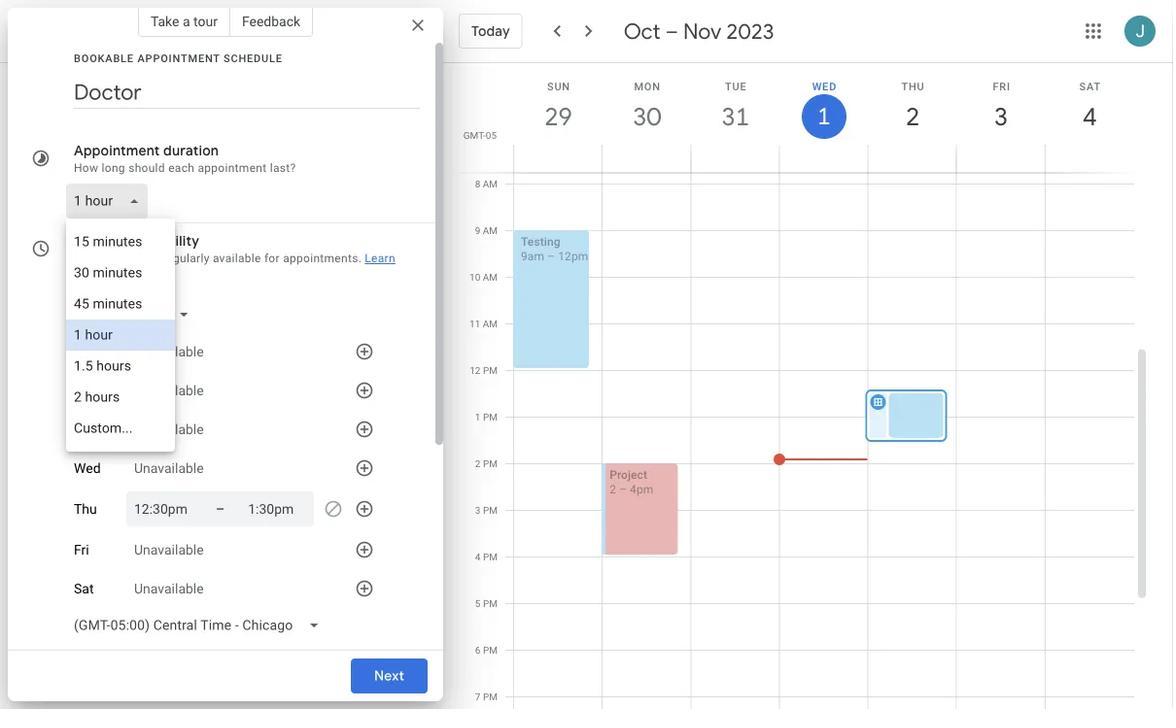 Task type: vqa. For each thing, say whether or not it's contained in the screenshot.
available
yes



Task type: locate. For each thing, give the bounding box(es) containing it.
3 am from the top
[[483, 272, 498, 283]]

– down testing
[[548, 250, 555, 264]]

3 pm from the top
[[483, 459, 498, 470]]

pm up '3 pm'
[[483, 459, 498, 470]]

fri for fri 3
[[993, 80, 1011, 92]]

sun
[[547, 80, 571, 92], [74, 344, 97, 360]]

0 vertical spatial 2
[[905, 101, 919, 133]]

2 right the wednesday, november 1, today element
[[905, 101, 919, 133]]

nov
[[684, 18, 722, 45]]

next button
[[351, 653, 428, 700]]

thu 2
[[902, 80, 925, 133]]

4 pm from the top
[[483, 505, 498, 517]]

0 horizontal spatial 3
[[475, 505, 481, 517]]

6 pm from the top
[[483, 599, 498, 610]]

fri
[[993, 80, 1011, 92], [74, 542, 89, 558]]

4pm
[[630, 483, 654, 497]]

pm right '5'
[[483, 599, 498, 610]]

pm right 6
[[483, 645, 498, 657]]

2 unavailable from the top
[[134, 383, 204, 399]]

31
[[721, 101, 749, 133]]

0 horizontal spatial sat
[[74, 581, 94, 597]]

mon 30
[[632, 80, 661, 133]]

appointment
[[198, 161, 267, 175]]

12 pm
[[470, 365, 498, 377]]

pm up 2 pm
[[483, 412, 498, 423]]

1 vertical spatial tue
[[74, 422, 96, 438]]

End time on Thursdays text field
[[248, 498, 307, 521]]

thursday, november 2 element
[[891, 94, 936, 139]]

3 column header
[[957, 63, 1046, 173]]

0 vertical spatial 3
[[994, 101, 1008, 133]]

4 am from the top
[[483, 318, 498, 330]]

pm for 2 pm
[[483, 459, 498, 470]]

am right "10"
[[483, 272, 498, 283]]

2 up '3 pm'
[[475, 459, 481, 470]]

0 horizontal spatial fri
[[74, 542, 89, 558]]

pm right the 7
[[483, 692, 498, 704]]

1 vertical spatial thu
[[74, 502, 97, 518]]

1 horizontal spatial sun
[[547, 80, 571, 92]]

1 horizontal spatial sat
[[1080, 80, 1102, 92]]

am right "11"
[[483, 318, 498, 330]]

am right 8
[[483, 178, 498, 190]]

2023
[[727, 18, 774, 45]]

3 right the thursday, november 2 'element' at the right top of page
[[994, 101, 1008, 133]]

availability
[[130, 232, 200, 250]]

option
[[66, 227, 175, 258], [66, 258, 175, 289], [66, 289, 175, 320], [66, 320, 175, 351], [66, 351, 175, 382], [66, 382, 175, 413], [66, 413, 175, 444]]

1 option from the top
[[66, 227, 175, 258]]

tue inside tue 31
[[725, 80, 747, 92]]

am right 9
[[483, 225, 498, 237]]

1 horizontal spatial 3
[[994, 101, 1008, 133]]

tuesday, october 31 element
[[714, 94, 758, 139]]

testing 9am – 12pm
[[521, 235, 589, 264]]

fri inside 3 column header
[[993, 80, 1011, 92]]

1 pm
[[475, 412, 498, 423]]

– down project
[[619, 483, 627, 497]]

tue for tue 31
[[725, 80, 747, 92]]

sat 4
[[1080, 80, 1102, 133]]

thu up the thursday, november 2 'element' at the right top of page
[[902, 80, 925, 92]]

–
[[666, 18, 679, 45], [548, 250, 555, 264], [619, 483, 627, 497], [216, 501, 225, 517]]

12
[[470, 365, 481, 377]]

1 horizontal spatial 2
[[610, 483, 617, 497]]

1 unavailable from the top
[[134, 344, 204, 360]]

– inside project 2 – 4pm
[[619, 483, 627, 497]]

tue for tue
[[74, 422, 96, 438]]

6 unavailable from the top
[[134, 581, 204, 597]]

take a tour button
[[138, 6, 230, 37]]

4 right friday, november 3 element
[[1082, 101, 1096, 133]]

sun up sunday, october 29 element
[[547, 80, 571, 92]]

am for 9 am
[[483, 225, 498, 237]]

pm down 2 pm
[[483, 505, 498, 517]]

pm right 12
[[483, 365, 498, 377]]

0 horizontal spatial 1
[[475, 412, 481, 423]]

oct – nov 2023
[[624, 18, 774, 45]]

mon inside mon 30
[[634, 80, 661, 92]]

mon for mon 30
[[634, 80, 661, 92]]

sat for sat 4
[[1080, 80, 1102, 92]]

2 vertical spatial 2
[[610, 483, 617, 497]]

2 am from the top
[[483, 225, 498, 237]]

0 vertical spatial mon
[[634, 80, 661, 92]]

3
[[994, 101, 1008, 133], [475, 505, 481, 517]]

1 am from the top
[[483, 178, 498, 190]]

1 vertical spatial mon
[[74, 383, 101, 399]]

1 vertical spatial 4
[[475, 552, 481, 564]]

1 pm from the top
[[483, 365, 498, 377]]

sun down the "more"
[[74, 344, 97, 360]]

0 horizontal spatial tue
[[74, 422, 96, 438]]

2 for 2
[[905, 101, 919, 133]]

appointment
[[138, 52, 220, 64]]

4 pm
[[475, 552, 498, 564]]

1 horizontal spatial thu
[[902, 80, 925, 92]]

2 inside thu 2
[[905, 101, 919, 133]]

each
[[168, 161, 195, 175]]

0 vertical spatial fri
[[993, 80, 1011, 92]]

8 pm from the top
[[483, 692, 498, 704]]

pm up 5 pm
[[483, 552, 498, 564]]

2 horizontal spatial 2
[[905, 101, 919, 133]]

1 vertical spatial 1
[[475, 412, 481, 423]]

3 pm
[[475, 505, 498, 517]]

tour
[[194, 13, 218, 29]]

0 horizontal spatial sun
[[74, 344, 97, 360]]

appointment duration how long should each appointment last?
[[74, 142, 296, 175]]

mon
[[634, 80, 661, 92], [74, 383, 101, 399]]

sun inside sun 29
[[547, 80, 571, 92]]

0 vertical spatial 4
[[1082, 101, 1096, 133]]

1 horizontal spatial 1
[[817, 101, 830, 132]]

1 horizontal spatial 4
[[1082, 101, 1096, 133]]

tue 31
[[721, 80, 749, 133]]

pm for 1 pm
[[483, 412, 498, 423]]

0 horizontal spatial 2
[[475, 459, 481, 470]]

1 down 12
[[475, 412, 481, 423]]

appointments.
[[283, 252, 362, 265]]

12pm
[[558, 250, 589, 264]]

4 up '5'
[[475, 552, 481, 564]]

– inside testing 9am – 12pm
[[548, 250, 555, 264]]

1 vertical spatial 3
[[475, 505, 481, 517]]

set when you're regularly available for appointments.
[[74, 252, 362, 265]]

sat
[[1080, 80, 1102, 92], [74, 581, 94, 597]]

29 column header
[[513, 63, 603, 173]]

wed for wed 1
[[813, 80, 837, 92]]

0 horizontal spatial wed
[[74, 461, 101, 477]]

None field
[[66, 184, 156, 219], [66, 609, 336, 644], [66, 184, 156, 219], [66, 609, 336, 644]]

sun for sun 29
[[547, 80, 571, 92]]

1 vertical spatial wed
[[74, 461, 101, 477]]

1
[[817, 101, 830, 132], [475, 412, 481, 423]]

project 2 – 4pm
[[610, 469, 654, 497]]

1 right tuesday, october 31 element
[[817, 101, 830, 132]]

7 option from the top
[[66, 413, 175, 444]]

thu inside 2 column header
[[902, 80, 925, 92]]

9 am
[[475, 225, 498, 237]]

0 vertical spatial sat
[[1080, 80, 1102, 92]]

0 vertical spatial wed
[[813, 80, 837, 92]]

2 inside project 2 – 4pm
[[610, 483, 617, 497]]

saturday, november 4 element
[[1068, 94, 1113, 139]]

– right oct
[[666, 18, 679, 45]]

1 horizontal spatial mon
[[634, 80, 661, 92]]

5 unavailable from the top
[[134, 542, 204, 558]]

wed
[[813, 80, 837, 92], [74, 461, 101, 477]]

6 option from the top
[[66, 382, 175, 413]]

7
[[475, 692, 481, 704]]

unavailable for sat
[[134, 581, 204, 597]]

pm
[[483, 365, 498, 377], [483, 412, 498, 423], [483, 459, 498, 470], [483, 505, 498, 517], [483, 552, 498, 564], [483, 599, 498, 610], [483, 645, 498, 657], [483, 692, 498, 704]]

4 unavailable from the top
[[134, 461, 204, 477]]

fri 3
[[993, 80, 1011, 133]]

oct
[[624, 18, 661, 45]]

pm for 6 pm
[[483, 645, 498, 657]]

available
[[213, 252, 261, 265]]

2 column header
[[868, 63, 958, 173]]

5 option from the top
[[66, 351, 175, 382]]

11
[[470, 318, 481, 330]]

1 horizontal spatial fri
[[993, 80, 1011, 92]]

unavailable
[[134, 344, 204, 360], [134, 383, 204, 399], [134, 422, 204, 438], [134, 461, 204, 477], [134, 542, 204, 558], [134, 581, 204, 597]]

wed inside 1 column header
[[813, 80, 837, 92]]

3 unavailable from the top
[[134, 422, 204, 438]]

wed for wed
[[74, 461, 101, 477]]

am
[[483, 178, 498, 190], [483, 225, 498, 237], [483, 272, 498, 283], [483, 318, 498, 330]]

2 down project
[[610, 483, 617, 497]]

today
[[472, 22, 510, 40]]

1 horizontal spatial tue
[[725, 80, 747, 92]]

grid containing 29
[[451, 63, 1150, 710]]

a
[[183, 13, 190, 29]]

bookable appointment schedule
[[74, 52, 283, 64]]

project
[[610, 469, 648, 482]]

0 vertical spatial thu
[[902, 80, 925, 92]]

0 vertical spatial 1
[[817, 101, 830, 132]]

regularly
[[163, 252, 210, 265]]

thu
[[902, 80, 925, 92], [74, 502, 97, 518]]

tue
[[725, 80, 747, 92], [74, 422, 96, 438]]

5 pm from the top
[[483, 552, 498, 564]]

set
[[74, 252, 92, 265]]

Start time on Thursdays text field
[[134, 498, 193, 521]]

9
[[475, 225, 481, 237]]

2
[[905, 101, 919, 133], [475, 459, 481, 470], [610, 483, 617, 497]]

sat inside 4 column header
[[1080, 80, 1102, 92]]

8
[[475, 178, 481, 190]]

2 pm from the top
[[483, 412, 498, 423]]

unavailable for mon
[[134, 383, 204, 399]]

pm for 4 pm
[[483, 552, 498, 564]]

sun for sun
[[74, 344, 97, 360]]

1 vertical spatial sat
[[74, 581, 94, 597]]

schedule
[[224, 52, 283, 64]]

0 vertical spatial tue
[[725, 80, 747, 92]]

0 horizontal spatial thu
[[74, 502, 97, 518]]

0 horizontal spatial mon
[[74, 383, 101, 399]]

1 vertical spatial 2
[[475, 459, 481, 470]]

pm for 7 pm
[[483, 692, 498, 704]]

1 vertical spatial fri
[[74, 542, 89, 558]]

4 column header
[[1045, 63, 1135, 173]]

1 horizontal spatial wed
[[813, 80, 837, 92]]

mon for mon
[[74, 383, 101, 399]]

9am
[[521, 250, 545, 264]]

thu left start time on thursdays text field
[[74, 502, 97, 518]]

grid
[[451, 63, 1150, 710]]

0 vertical spatial sun
[[547, 80, 571, 92]]

3 down 2 pm
[[475, 505, 481, 517]]

3 option from the top
[[66, 289, 175, 320]]

4
[[1082, 101, 1096, 133], [475, 552, 481, 564]]

1 vertical spatial sun
[[74, 344, 97, 360]]

7 pm from the top
[[483, 645, 498, 657]]



Task type: describe. For each thing, give the bounding box(es) containing it.
today button
[[459, 8, 523, 54]]

pm for 5 pm
[[483, 599, 498, 610]]

sunday, october 29 element
[[536, 94, 581, 139]]

30 column header
[[602, 63, 692, 173]]

05
[[486, 129, 497, 141]]

5 pm
[[475, 599, 498, 610]]

6
[[475, 645, 481, 657]]

feedback button
[[230, 6, 313, 37]]

appointment
[[74, 142, 160, 159]]

4 option from the top
[[66, 320, 175, 351]]

unavailable for tue
[[134, 422, 204, 438]]

3 inside fri 3
[[994, 101, 1008, 133]]

sat for sat
[[74, 581, 94, 597]]

take
[[151, 13, 179, 29]]

learn
[[365, 252, 396, 265]]

8 am
[[475, 178, 498, 190]]

bookable
[[74, 52, 134, 64]]

friday, november 3 element
[[980, 94, 1024, 139]]

pm for 12 pm
[[483, 365, 498, 377]]

unavailable all day image
[[318, 494, 349, 525]]

10 am
[[470, 272, 498, 283]]

– left end time on thursdays text box
[[216, 501, 225, 517]]

learn more link
[[74, 252, 396, 281]]

unavailable for wed
[[134, 461, 204, 477]]

31 column header
[[691, 63, 780, 173]]

6 pm
[[475, 645, 498, 657]]

how
[[74, 161, 99, 175]]

thu for thu
[[74, 502, 97, 518]]

last?
[[270, 161, 296, 175]]

monday, october 30 element
[[625, 94, 670, 139]]

feedback
[[242, 13, 301, 29]]

you're
[[127, 252, 159, 265]]

10
[[470, 272, 481, 283]]

more
[[74, 267, 102, 281]]

wednesday, november 1, today element
[[802, 94, 847, 139]]

duration
[[163, 142, 219, 159]]

am for 11 am
[[483, 318, 498, 330]]

wed 1
[[813, 80, 837, 132]]

2 pm
[[475, 459, 498, 470]]

duration list box
[[66, 219, 175, 452]]

11 am
[[470, 318, 498, 330]]

thu for thu 2
[[902, 80, 925, 92]]

for
[[264, 252, 280, 265]]

general
[[74, 232, 126, 250]]

am for 8 am
[[483, 178, 498, 190]]

when
[[95, 252, 124, 265]]

5
[[475, 599, 481, 610]]

2 option from the top
[[66, 258, 175, 289]]

1 inside wed 1
[[817, 101, 830, 132]]

learn more
[[74, 252, 396, 281]]

testing
[[521, 235, 561, 249]]

30
[[632, 101, 660, 133]]

1 column header
[[779, 63, 869, 173]]

gmt-
[[464, 129, 486, 141]]

7 pm
[[475, 692, 498, 704]]

long
[[102, 161, 125, 175]]

2 for 2 – 4pm
[[610, 483, 617, 497]]

am for 10 am
[[483, 272, 498, 283]]

Add title text field
[[74, 78, 420, 107]]

pm for 3 pm
[[483, 505, 498, 517]]

should
[[129, 161, 165, 175]]

unavailable for fri
[[134, 542, 204, 558]]

29
[[544, 101, 571, 133]]

take a tour
[[151, 13, 218, 29]]

unavailable for sun
[[134, 344, 204, 360]]

gmt-05
[[464, 129, 497, 141]]

sun 29
[[544, 80, 571, 133]]

fri for fri
[[74, 542, 89, 558]]

0 horizontal spatial 4
[[475, 552, 481, 564]]

next
[[374, 668, 405, 686]]

4 inside sat 4
[[1082, 101, 1096, 133]]

general availability
[[74, 232, 200, 250]]



